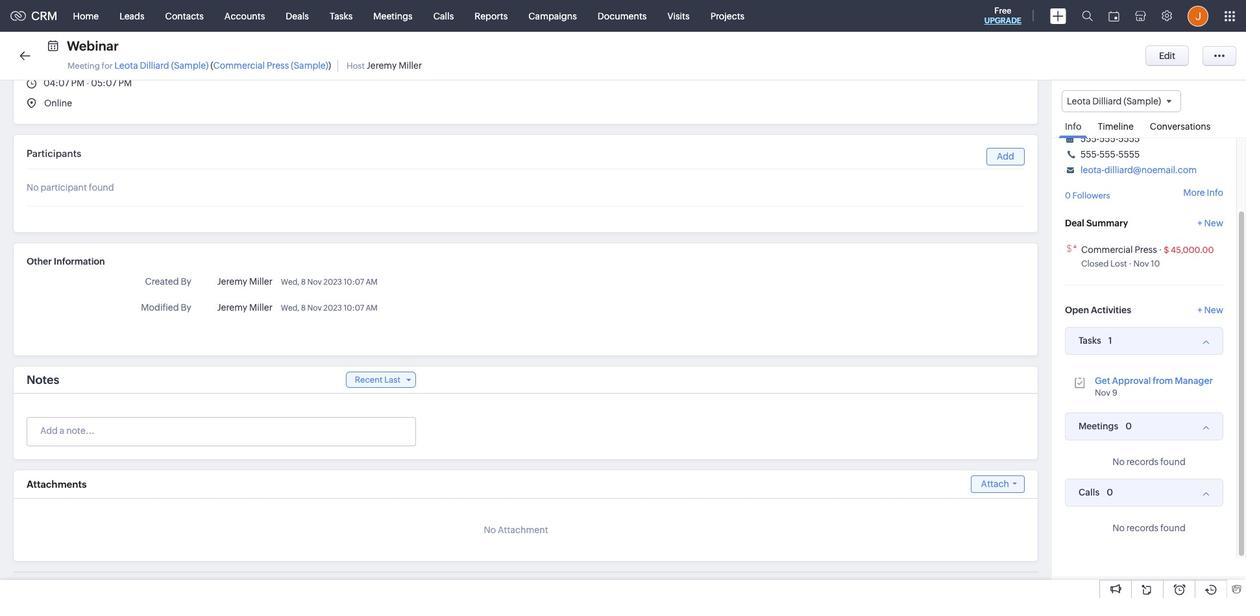 Task type: locate. For each thing, give the bounding box(es) containing it.
found for calls
[[1161, 523, 1186, 534]]

wed, 8 nov 2023 10:07 am
[[281, 278, 378, 287], [281, 304, 378, 313]]

tasks right deals 'link'
[[330, 11, 353, 21]]

0 followers
[[1066, 191, 1111, 201]]

home
[[73, 11, 99, 21]]

(
[[211, 60, 213, 71]]

0 vertical spatial wed, 8 nov 2023 10:07 am
[[281, 278, 378, 287]]

0 horizontal spatial pm
[[71, 78, 85, 88]]

0 vertical spatial 2023
[[324, 278, 342, 287]]

more info
[[1184, 188, 1224, 198]]

by right modified
[[181, 303, 191, 313]]

0 vertical spatial by
[[181, 277, 191, 287]]

records for calls
[[1127, 523, 1159, 534]]

leota-dilliard@noemail.com link
[[1081, 165, 1198, 175]]

1 vertical spatial tasks
[[1079, 336, 1102, 346]]

45,000.00
[[1172, 245, 1215, 255]]

press up 10
[[1135, 245, 1158, 255]]

1 vertical spatial no records found
[[1113, 523, 1186, 534]]

found
[[89, 182, 114, 193], [1161, 457, 1186, 467], [1161, 523, 1186, 534]]

timeline link
[[1092, 112, 1141, 138]]

no participant found
[[27, 182, 114, 193]]

no
[[27, 182, 39, 193], [1113, 457, 1125, 467], [1113, 523, 1125, 534], [484, 525, 496, 536]]

1 horizontal spatial 0
[[1107, 488, 1114, 498]]

0 vertical spatial press
[[267, 60, 289, 71]]

2 wed, from the top
[[281, 304, 300, 313]]

1 wed, 8 nov 2023 10:07 am from the top
[[281, 278, 378, 287]]

1 vertical spatial 10:07
[[344, 304, 364, 313]]

commercial down accounts link
[[213, 60, 265, 71]]

(sample) left host
[[291, 60, 329, 71]]

8
[[301, 278, 306, 287], [301, 304, 306, 313]]

visits link
[[658, 0, 700, 31]]

1 vertical spatial miller
[[249, 277, 273, 287]]

press left the )
[[267, 60, 289, 71]]

campaigns
[[529, 11, 577, 21]]

1 2023 from the top
[[324, 278, 342, 287]]

1 horizontal spatial commercial
[[1082, 245, 1134, 255]]

2 vertical spatial found
[[1161, 523, 1186, 534]]

0 horizontal spatial calls
[[434, 11, 454, 21]]

1 vertical spatial jeremy
[[217, 277, 248, 287]]

(sample) left "("
[[171, 60, 209, 71]]

10:07 for created by
[[344, 278, 364, 287]]

jeremy
[[367, 60, 397, 71], [217, 277, 248, 287], [217, 303, 248, 313]]

meetings link
[[363, 0, 423, 31]]

555-555-5555 up leota-
[[1081, 149, 1141, 160]]

calls
[[434, 11, 454, 21], [1079, 488, 1100, 498]]

meetings up host jeremy miller
[[374, 11, 413, 21]]

2 2023 from the top
[[324, 304, 342, 313]]

(sample) up timeline link
[[1124, 96, 1162, 107]]

10:07
[[344, 278, 364, 287], [344, 304, 364, 313]]

2 vertical spatial 0
[[1107, 488, 1114, 498]]

1 horizontal spatial dilliard
[[1093, 96, 1123, 107]]

1 555-555-5555 from the top
[[1081, 134, 1141, 144]]

1 vertical spatial dilliard
[[1093, 96, 1123, 107]]

2 jeremy miller from the top
[[217, 303, 273, 313]]

2 vertical spatial jeremy
[[217, 303, 248, 313]]

1 vertical spatial new
[[1205, 305, 1224, 315]]

555-
[[1081, 134, 1100, 144], [1100, 134, 1119, 144], [1081, 149, 1100, 160], [1100, 149, 1119, 160]]

5555 down timeline
[[1119, 134, 1141, 144]]

meetings down 9
[[1079, 422, 1119, 432]]

0 horizontal spatial tasks
[[330, 11, 353, 21]]

1 + from the top
[[1198, 218, 1203, 228]]

add link
[[987, 148, 1025, 166]]

2 by from the top
[[181, 303, 191, 313]]

2 wed, 8 nov 2023 10:07 am from the top
[[281, 304, 378, 313]]

0 horizontal spatial meetings
[[374, 11, 413, 21]]

1 vertical spatial records
[[1127, 523, 1159, 534]]

Leota Dilliard (Sample) field
[[1062, 90, 1182, 112]]

1 vertical spatial wed,
[[281, 304, 300, 313]]

modified by
[[141, 303, 191, 313]]

jeremy miller for created by
[[217, 277, 273, 287]]

1 vertical spatial 2023
[[324, 304, 342, 313]]

am
[[366, 278, 378, 287], [366, 304, 378, 313]]

press inside commercial press · $ 45,000.00 closed lost · nov 10
[[1135, 245, 1158, 255]]

contacts
[[165, 11, 204, 21]]

1 vertical spatial ·
[[1130, 259, 1132, 269]]

(sample)
[[171, 60, 209, 71], [291, 60, 329, 71], [1124, 96, 1162, 107]]

0 vertical spatial wed,
[[281, 278, 300, 287]]

0 vertical spatial info
[[1066, 122, 1082, 132]]

miller
[[399, 60, 422, 71], [249, 277, 273, 287], [249, 303, 273, 313]]

1 vertical spatial leota
[[1068, 96, 1091, 107]]

2 + new from the top
[[1198, 305, 1224, 315]]

1 vertical spatial 8
[[301, 304, 306, 313]]

search element
[[1075, 0, 1101, 32]]

pm left - on the top of page
[[71, 78, 85, 88]]

1 vertical spatial 5555
[[1119, 149, 1141, 160]]

0 vertical spatial 8
[[301, 278, 306, 287]]

dilliard right for
[[140, 60, 169, 71]]

1 horizontal spatial tasks
[[1079, 336, 1102, 346]]

0 vertical spatial jeremy miller
[[217, 277, 273, 287]]

1 vertical spatial commercial
[[1082, 245, 1134, 255]]

more
[[1184, 188, 1206, 198]]

1 10:07 from the top
[[344, 278, 364, 287]]

created
[[145, 277, 179, 287]]

leota right for
[[114, 60, 138, 71]]

0
[[1066, 191, 1071, 201], [1126, 421, 1133, 432], [1107, 488, 1114, 498]]

leota dilliard (sample) link
[[114, 60, 209, 71]]

pm right 05:07
[[119, 78, 132, 88]]

attachment
[[498, 525, 548, 536]]

0 horizontal spatial ·
[[1130, 259, 1132, 269]]

pm
[[71, 78, 85, 88], [119, 78, 132, 88]]

0 horizontal spatial info
[[1066, 122, 1082, 132]]

miller for modified by
[[249, 303, 273, 313]]

0 vertical spatial no records found
[[1113, 457, 1186, 467]]

8 for created by
[[301, 278, 306, 287]]

1 vertical spatial + new
[[1198, 305, 1224, 315]]

manager
[[1176, 376, 1214, 386]]

0 vertical spatial + new
[[1198, 218, 1224, 228]]

info
[[1066, 122, 1082, 132], [1208, 188, 1224, 198]]

04:07 pm - 05:07 pm
[[44, 78, 132, 88]]

new
[[1205, 218, 1224, 228], [1205, 305, 1224, 315]]

+ down 45,000.00
[[1198, 305, 1203, 315]]

info right more
[[1208, 188, 1224, 198]]

1 horizontal spatial calls
[[1079, 488, 1100, 498]]

1 vertical spatial jeremy miller
[[217, 303, 273, 313]]

0 vertical spatial am
[[366, 278, 378, 287]]

no records found
[[1113, 457, 1186, 467], [1113, 523, 1186, 534]]

0 horizontal spatial commercial
[[213, 60, 265, 71]]

0 vertical spatial new
[[1205, 218, 1224, 228]]

dilliard@noemail.com
[[1105, 165, 1198, 175]]

5555
[[1119, 134, 1141, 144], [1119, 149, 1141, 160]]

0 vertical spatial 5555
[[1119, 134, 1141, 144]]

1 no records found from the top
[[1113, 457, 1186, 467]]

+ new down 45,000.00
[[1198, 305, 1224, 315]]

approval
[[1113, 376, 1152, 386]]

+ new down the more info
[[1198, 218, 1224, 228]]

5555 up leota-dilliard@noemail.com
[[1119, 149, 1141, 160]]

1 8 from the top
[[301, 278, 306, 287]]

dilliard up timeline link
[[1093, 96, 1123, 107]]

notes
[[27, 373, 59, 387]]

crm
[[31, 9, 58, 23]]

1 vertical spatial 555-555-5555
[[1081, 149, 1141, 160]]

2 horizontal spatial (sample)
[[1124, 96, 1162, 107]]

home link
[[63, 0, 109, 31]]

0 vertical spatial jeremy
[[367, 60, 397, 71]]

· right 'lost'
[[1130, 259, 1132, 269]]

04:07
[[44, 78, 69, 88]]

+ new
[[1198, 218, 1224, 228], [1198, 305, 1224, 315]]

1 vertical spatial 0
[[1126, 421, 1133, 432]]

1 by from the top
[[181, 277, 191, 287]]

1 jeremy miller from the top
[[217, 277, 273, 287]]

1 horizontal spatial meetings
[[1079, 422, 1119, 432]]

info left timeline
[[1066, 122, 1082, 132]]

0 vertical spatial dilliard
[[140, 60, 169, 71]]

1 horizontal spatial ·
[[1160, 245, 1163, 255]]

by right created in the left of the page
[[181, 277, 191, 287]]

1 horizontal spatial pm
[[119, 78, 132, 88]]

1 records from the top
[[1127, 457, 1159, 467]]

1 am from the top
[[366, 278, 378, 287]]

1 vertical spatial info
[[1208, 188, 1224, 198]]

0 vertical spatial records
[[1127, 457, 1159, 467]]

2 new from the top
[[1205, 305, 1224, 315]]

projects link
[[700, 0, 755, 31]]

2 no records found from the top
[[1113, 523, 1186, 534]]

jeremy miller
[[217, 277, 273, 287], [217, 303, 273, 313]]

2 am from the top
[[366, 304, 378, 313]]

0 horizontal spatial leota
[[114, 60, 138, 71]]

2 horizontal spatial 0
[[1126, 421, 1133, 432]]

attach link
[[971, 476, 1025, 494]]

2 555-555-5555 from the top
[[1081, 149, 1141, 160]]

0 vertical spatial calls
[[434, 11, 454, 21]]

commercial press · $ 45,000.00 closed lost · nov 10
[[1082, 245, 1215, 269]]

created by
[[145, 277, 191, 287]]

tasks left 1
[[1079, 336, 1102, 346]]

0 horizontal spatial press
[[267, 60, 289, 71]]

documents link
[[588, 0, 658, 31]]

1 horizontal spatial leota
[[1068, 96, 1091, 107]]

1 horizontal spatial info
[[1208, 188, 1224, 198]]

webinar
[[67, 38, 119, 53]]

activities
[[1092, 305, 1132, 315]]

calls link
[[423, 0, 465, 31]]

commercial up 'lost'
[[1082, 245, 1134, 255]]

2 8 from the top
[[301, 304, 306, 313]]

1 vertical spatial meetings
[[1079, 422, 1119, 432]]

summary
[[1087, 218, 1129, 228]]

0 vertical spatial 0
[[1066, 191, 1071, 201]]

leota-dilliard@noemail.com
[[1081, 165, 1198, 175]]

wed, 8 nov 2023 10:07 am for created by
[[281, 278, 378, 287]]

1 horizontal spatial press
[[1135, 245, 1158, 255]]

2 vertical spatial miller
[[249, 303, 273, 313]]

1 vertical spatial +
[[1198, 305, 1203, 315]]

0 vertical spatial 10:07
[[344, 278, 364, 287]]

get
[[1096, 376, 1111, 386]]

1 vertical spatial wed, 8 nov 2023 10:07 am
[[281, 304, 378, 313]]

crm link
[[10, 9, 58, 23]]

1 vertical spatial found
[[1161, 457, 1186, 467]]

projects
[[711, 11, 745, 21]]

0 vertical spatial 555-555-5555
[[1081, 134, 1141, 144]]

2 10:07 from the top
[[344, 304, 364, 313]]

1 vertical spatial by
[[181, 303, 191, 313]]

new down the more info
[[1205, 218, 1224, 228]]

0 vertical spatial ·
[[1160, 245, 1163, 255]]

+ up 45,000.00
[[1198, 218, 1203, 228]]

by
[[181, 277, 191, 287], [181, 303, 191, 313]]

search image
[[1083, 10, 1094, 21]]

open
[[1066, 305, 1090, 315]]

None button
[[1146, 45, 1190, 66]]

0 vertical spatial +
[[1198, 218, 1203, 228]]

· left $
[[1160, 245, 1163, 255]]

2 records from the top
[[1127, 523, 1159, 534]]

555-555-5555 down timeline
[[1081, 134, 1141, 144]]

1 wed, from the top
[[281, 278, 300, 287]]

1 vertical spatial am
[[366, 304, 378, 313]]

8 for modified by
[[301, 304, 306, 313]]

·
[[1160, 245, 1163, 255], [1130, 259, 1132, 269]]

leads link
[[109, 0, 155, 31]]

leota up info link
[[1068, 96, 1091, 107]]

1 vertical spatial press
[[1135, 245, 1158, 255]]

555-555-5555
[[1081, 134, 1141, 144], [1081, 149, 1141, 160]]

new down 45,000.00
[[1205, 305, 1224, 315]]

dilliard
[[140, 60, 169, 71], [1093, 96, 1123, 107]]

press
[[267, 60, 289, 71], [1135, 245, 1158, 255]]

other information
[[27, 257, 105, 267]]

0 horizontal spatial 0
[[1066, 191, 1071, 201]]



Task type: describe. For each thing, give the bounding box(es) containing it.
profile element
[[1181, 0, 1217, 31]]

documents
[[598, 11, 647, 21]]

meeting
[[68, 61, 100, 71]]

2023 for created by
[[324, 278, 342, 287]]

records for meetings
[[1127, 457, 1159, 467]]

meeting for leota dilliard (sample) ( commercial press (sample) )
[[68, 60, 331, 71]]

nov inside get approval from manager nov 9
[[1096, 388, 1111, 398]]

open activities
[[1066, 305, 1132, 315]]

0 vertical spatial miller
[[399, 60, 422, 71]]

0 vertical spatial meetings
[[374, 11, 413, 21]]

1 horizontal spatial (sample)
[[291, 60, 329, 71]]

deal summary
[[1066, 218, 1129, 228]]

1 5555 from the top
[[1119, 134, 1141, 144]]

deals
[[286, 11, 309, 21]]

am for created by
[[366, 278, 378, 287]]

miller for created by
[[249, 277, 273, 287]]

conversations link
[[1144, 112, 1218, 138]]

tasks link
[[319, 0, 363, 31]]

from
[[1154, 376, 1174, 386]]

0 horizontal spatial (sample)
[[171, 60, 209, 71]]

0 horizontal spatial dilliard
[[140, 60, 169, 71]]

commercial press (sample) link
[[213, 60, 329, 71]]

accounts
[[225, 11, 265, 21]]

reports
[[475, 11, 508, 21]]

1 pm from the left
[[71, 78, 85, 88]]

leota inside "leota dilliard (sample)" field
[[1068, 96, 1091, 107]]

campaigns link
[[518, 0, 588, 31]]

deal
[[1066, 218, 1085, 228]]

last
[[385, 375, 401, 385]]

commercial press link
[[1082, 245, 1158, 255]]

leota-
[[1081, 165, 1105, 175]]

leads
[[120, 11, 145, 21]]

closed
[[1082, 259, 1109, 269]]

05:07
[[91, 78, 117, 88]]

accounts link
[[214, 0, 276, 31]]

attach
[[982, 479, 1010, 490]]

2 5555 from the top
[[1119, 149, 1141, 160]]

more info link
[[1184, 188, 1224, 198]]

get approval from manager link
[[1096, 376, 1214, 386]]

create menu image
[[1051, 8, 1067, 24]]

profile image
[[1188, 6, 1209, 26]]

1 new from the top
[[1205, 218, 1224, 228]]

wed, for modified by
[[281, 304, 300, 313]]

2023 for modified by
[[324, 304, 342, 313]]

am for modified by
[[366, 304, 378, 313]]

10
[[1152, 259, 1161, 269]]

dilliard inside field
[[1093, 96, 1123, 107]]

host jeremy miller
[[347, 60, 422, 71]]

0 for meetings
[[1126, 421, 1133, 432]]

recent
[[355, 375, 383, 385]]

upgrade
[[985, 16, 1022, 25]]

conversations
[[1151, 122, 1211, 132]]

leota dilliard (sample)
[[1068, 96, 1162, 107]]

timeline
[[1098, 122, 1134, 132]]

found for meetings
[[1161, 457, 1186, 467]]

calendar image
[[1109, 11, 1120, 21]]

visits
[[668, 11, 690, 21]]

0 vertical spatial found
[[89, 182, 114, 193]]

Add a note... field
[[27, 425, 415, 438]]

2 pm from the left
[[119, 78, 132, 88]]

other
[[27, 257, 52, 267]]

10:07 for modified by
[[344, 304, 364, 313]]

jeremy miller for modified by
[[217, 303, 273, 313]]

-
[[86, 78, 89, 88]]

2 + from the top
[[1198, 305, 1203, 315]]

online
[[44, 98, 72, 108]]

wed, 8 nov 2023 10:07 am for modified by
[[281, 304, 378, 313]]

recent last
[[355, 375, 401, 385]]

0 for calls
[[1107, 488, 1114, 498]]

free
[[995, 6, 1012, 16]]

participant
[[41, 182, 87, 193]]

information
[[54, 257, 105, 267]]

0 vertical spatial tasks
[[330, 11, 353, 21]]

by for modified by
[[181, 303, 191, 313]]

1 vertical spatial calls
[[1079, 488, 1100, 498]]

add
[[998, 151, 1015, 162]]

wed, for created by
[[281, 278, 300, 287]]

create menu element
[[1043, 0, 1075, 31]]

participants
[[27, 148, 81, 159]]

no records found for calls
[[1113, 523, 1186, 534]]

followers
[[1073, 191, 1111, 201]]

+ new link
[[1198, 218, 1224, 235]]

modified
[[141, 303, 179, 313]]

attachments
[[27, 479, 87, 490]]

0 vertical spatial leota
[[114, 60, 138, 71]]

9
[[1113, 388, 1118, 398]]

0 vertical spatial commercial
[[213, 60, 265, 71]]

contacts link
[[155, 0, 214, 31]]

info link
[[1059, 112, 1089, 138]]

nov inside commercial press · $ 45,000.00 closed lost · nov 10
[[1134, 259, 1150, 269]]

jeremy for modified by
[[217, 303, 248, 313]]

1
[[1109, 336, 1113, 346]]

)
[[329, 60, 331, 71]]

for
[[102, 61, 113, 71]]

by for created by
[[181, 277, 191, 287]]

free upgrade
[[985, 6, 1022, 25]]

commercial inside commercial press · $ 45,000.00 closed lost · nov 10
[[1082, 245, 1134, 255]]

get approval from manager nov 9
[[1096, 376, 1214, 398]]

jeremy for created by
[[217, 277, 248, 287]]

lost
[[1111, 259, 1128, 269]]

deals link
[[276, 0, 319, 31]]

no records found for meetings
[[1113, 457, 1186, 467]]

no attachment
[[484, 525, 548, 536]]

host
[[347, 61, 365, 71]]

reports link
[[465, 0, 518, 31]]

$
[[1165, 245, 1170, 255]]

1 + new from the top
[[1198, 218, 1224, 228]]

(sample) inside field
[[1124, 96, 1162, 107]]



Task type: vqa. For each thing, say whether or not it's contained in the screenshot.
Owner
no



